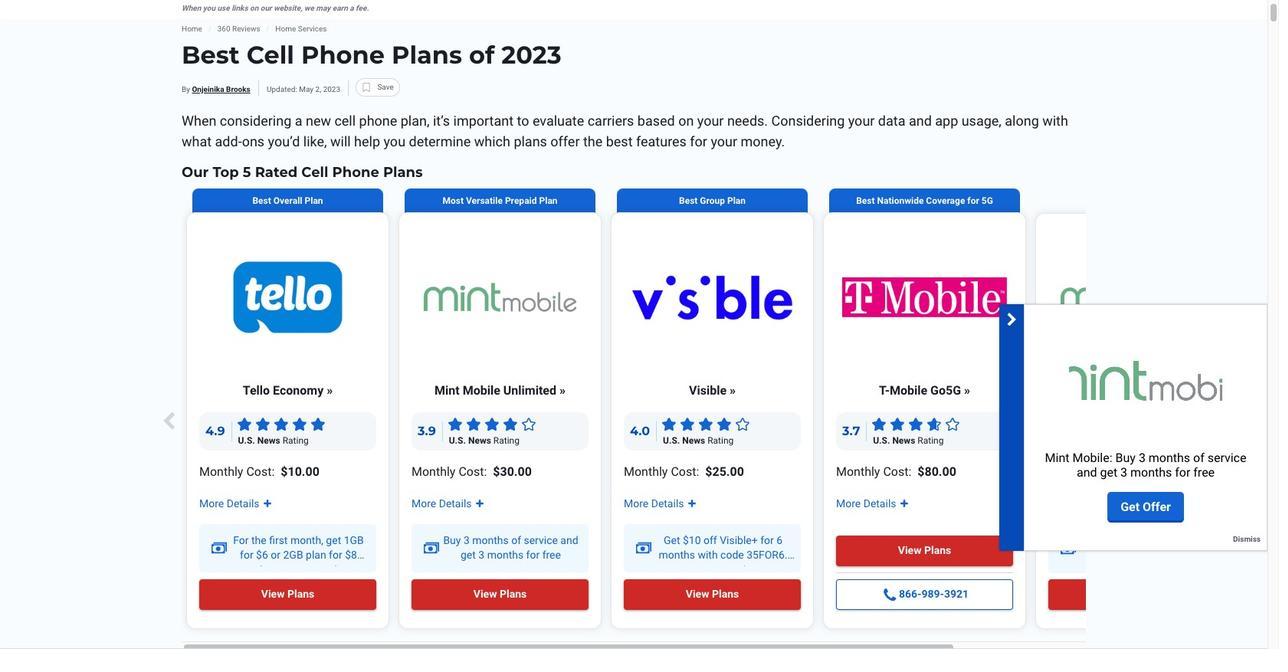 Task type: vqa. For each thing, say whether or not it's contained in the screenshot.
Congress, Americans Clash on Cease-Fire Members of Congress are in a precarious position, facing calls to back a prolonged end to the fighting, while pressure to stand by the decades- long alliance with Israel holds firm.
no



Task type: locate. For each thing, give the bounding box(es) containing it.
plan
[[305, 196, 323, 206], [539, 196, 558, 206], [727, 196, 746, 206], [1171, 384, 1196, 399]]

mint up 3.9
[[435, 383, 460, 398]]

$30.00
[[493, 465, 532, 479]]

your left needs.
[[697, 113, 724, 129]]

news for $25.00
[[682, 435, 705, 446]]

details
[[227, 498, 259, 510], [439, 498, 472, 510], [651, 498, 684, 510], [864, 498, 896, 510], [1076, 498, 1109, 511]]

u.s. for 4.9
[[238, 435, 255, 446]]

mint for mint mobile: buy 3 months of service and get 3 months for free
[[1045, 451, 1070, 465]]

2 u.s. from the left
[[449, 435, 466, 446]]

add-
[[215, 134, 242, 150]]

news down the 3.9 out of 5 element
[[468, 435, 491, 446]]

home left 360
[[182, 25, 202, 33]]

monthly down "3.7"
[[836, 465, 880, 479]]

$10.00
[[281, 465, 319, 479]]

when up what
[[182, 113, 216, 129]]

when for when you use links on our website, we may earn a fee.
[[182, 4, 201, 12]]

links
[[232, 4, 248, 12]]

offer
[[1143, 499, 1171, 514]]

home services link
[[275, 25, 327, 34]]

4 news from the left
[[892, 435, 915, 446]]

details down the monthly cost: $80.00
[[864, 498, 896, 510]]

t-mobile go5g » link
[[836, 382, 1013, 400]]

0 horizontal spatial get
[[664, 534, 680, 546]]

your
[[697, 113, 724, 129], [848, 113, 875, 129], [711, 134, 737, 150]]

rating down 4.9 out of 5 "element"
[[283, 435, 309, 446]]

2gb
[[283, 549, 303, 561]]

needs.
[[727, 113, 768, 129]]

1 horizontal spatial get
[[1121, 499, 1140, 514]]

1 vertical spatial with
[[698, 549, 718, 561]]

view plans link
[[836, 536, 1013, 566], [199, 579, 376, 610], [412, 579, 589, 610], [624, 579, 801, 610]]

0 vertical spatial 2023
[[502, 40, 562, 70]]

mobile left 15gb
[[1097, 384, 1135, 399]]

view plans link for monthly cost: $30.00
[[412, 579, 589, 610]]

best left nationwide
[[856, 196, 875, 206]]

more details link for monthly cost: $30.00
[[412, 494, 485, 512]]

1 news from the left
[[257, 435, 280, 446]]

2023
[[502, 40, 562, 70], [323, 85, 340, 93]]

0 horizontal spatial a
[[295, 113, 302, 129]]

u.s. news rating down 4.0 out of 5 element
[[663, 435, 734, 446]]

free inside the mint mobile: buy 3 months of service and get 3 months for free
[[1194, 465, 1215, 480]]

u.s. news rating down 4.9 out of 5 "element"
[[238, 435, 309, 446]]

1 when from the top
[[182, 4, 201, 12]]

monthly for monthly cost: $80.00
[[836, 465, 880, 479]]

0 vertical spatial a
[[350, 4, 354, 12]]

0 vertical spatial get
[[1121, 499, 1140, 514]]

$6
[[256, 549, 268, 561]]

u.s. right 3.9
[[449, 435, 466, 446]]

best for best nationwide coverage for 5g
[[856, 196, 875, 206]]

4 u.s. from the left
[[873, 435, 890, 446]]

buy inside the mint mobile: buy 3 months of service and get 3 months for free
[[1116, 451, 1136, 465]]

3 u.s. news rating from the left
[[663, 435, 734, 446]]

mint
[[435, 383, 460, 398], [1069, 384, 1094, 399], [1045, 451, 1070, 465]]

get inside the mint mobile: buy 3 months of service and get 3 months for free
[[1100, 465, 1118, 480]]

months inside the get $10 off visible+ for 6 months with code 35for6. terms apply.
[[659, 549, 695, 561]]

the left best
[[583, 134, 603, 150]]

on left the our in the top of the page
[[250, 4, 259, 12]]

360 reviews
[[217, 25, 260, 33]]

1 vertical spatial a
[[295, 113, 302, 129]]

1 horizontal spatial on
[[678, 113, 694, 129]]

get offer link
[[1108, 498, 1183, 518]]

on right "based"
[[678, 113, 694, 129]]

1 u.s. news rating from the left
[[238, 435, 309, 446]]

you left use
[[203, 4, 215, 12]]

mint up monthly cost:
[[1045, 451, 1070, 465]]

data
[[878, 113, 906, 129]]

get left $10
[[664, 534, 680, 546]]

more for monthly cost: $25.00
[[624, 498, 649, 510]]

for
[[233, 534, 249, 546]]

buy down monthly cost: $30.00
[[443, 534, 461, 546]]

2 when from the top
[[182, 113, 216, 129]]

monthly down 4.0
[[624, 465, 668, 479]]

1 u.s. from the left
[[238, 435, 255, 446]]

get inside get offer link
[[1121, 499, 1140, 514]]

more for monthly cost: $10.00
[[199, 498, 224, 510]]

3921
[[944, 588, 969, 600]]

with right along on the top of page
[[1043, 113, 1068, 129]]

mobile
[[463, 383, 500, 398], [890, 383, 928, 398], [1097, 384, 1135, 399]]

monthly down 3.9
[[412, 465, 456, 479]]

3
[[1139, 451, 1146, 465], [1121, 465, 1128, 480], [464, 534, 470, 546], [1101, 535, 1107, 547], [479, 549, 485, 561], [1115, 550, 1121, 562]]

t-mobile go5g »
[[879, 383, 970, 398]]

4 rating from the left
[[918, 435, 944, 446]]

more details link
[[199, 494, 273, 512], [412, 494, 485, 512], [624, 494, 697, 512], [836, 494, 910, 512], [1049, 494, 1122, 513]]

2 horizontal spatial buy
[[1116, 451, 1136, 465]]

mobile up 3.7 out of 5 element
[[890, 383, 928, 398]]

2 horizontal spatial mobile
[[1097, 384, 1135, 399]]

cost: for $25.00
[[671, 465, 699, 479]]

$10
[[683, 534, 701, 546]]

more details link down the monthly cost: $80.00
[[836, 494, 910, 512]]

1 vertical spatial cell
[[301, 164, 328, 181]]

u.s.
[[238, 435, 255, 446], [449, 435, 466, 446], [663, 435, 680, 446], [873, 435, 890, 446]]

more details link down monthly cost: $30.00
[[412, 494, 485, 512]]

top
[[213, 164, 239, 181]]

0 horizontal spatial |
[[257, 77, 261, 98]]

1 horizontal spatial with
[[1043, 113, 1068, 129]]

u.s. news rating for $25.00
[[663, 435, 734, 446]]

cost: left $25.00
[[671, 465, 699, 479]]

mobile:
[[1073, 451, 1113, 465]]

mint inside the mint mobile: buy 3 months of service and get 3 months for free
[[1045, 451, 1070, 465]]

brooks
[[226, 85, 250, 93]]

1 horizontal spatial home
[[275, 25, 296, 33]]

considering
[[771, 113, 845, 129]]

best for best group plan
[[679, 196, 698, 206]]

0 horizontal spatial service
[[524, 534, 558, 546]]

more details link for monthly cost: $80.00
[[836, 494, 910, 512]]

3.7 out of 5 element
[[870, 416, 962, 434]]

news for $10.00
[[257, 435, 280, 446]]

customers)
[[284, 564, 339, 576]]

which
[[474, 134, 510, 150]]

new
[[306, 113, 331, 129]]

our
[[182, 164, 209, 181]]

buy down monthly cost:
[[1080, 535, 1098, 547]]

buy right mobile:
[[1116, 451, 1136, 465]]

989-
[[922, 588, 944, 600]]

2023 inside by onjeinika brooks | updated: may 2, 2023 |
[[323, 85, 340, 93]]

0 horizontal spatial with
[[698, 549, 718, 561]]

buy 3 months of service and get 3 months for free down get offer link
[[1080, 535, 1215, 562]]

| right brooks
[[257, 77, 261, 98]]

3 rating from the left
[[708, 435, 734, 446]]

1 horizontal spatial mobile
[[890, 383, 928, 398]]

best cell phone plans of 2023
[[182, 40, 562, 70]]

with inside when considering a new cell phone plan, it's important to evaluate carriers based on your needs. considering your data and app usage, along with what add-ons you'd like, will help you determine which plans offer the best features for your money.
[[1043, 113, 1068, 129]]

2 | from the left
[[347, 77, 351, 98]]

u.s. right "3.7"
[[873, 435, 890, 446]]

you down phone
[[384, 134, 406, 150]]

a left the 'fee.'
[[350, 4, 354, 12]]

a left new
[[295, 113, 302, 129]]

mobile for 15gb
[[1097, 384, 1135, 399]]

more down the monthly cost: $10.00
[[199, 498, 224, 510]]

| left save button on the left top of page
[[347, 77, 351, 98]]

more down monthly cost: $25.00
[[624, 498, 649, 510]]

monthly down mobile:
[[1049, 465, 1093, 480]]

0 horizontal spatial buy
[[443, 534, 461, 546]]

more details link for monthly cost: $10.00
[[199, 494, 273, 512]]

the
[[583, 134, 603, 150], [251, 534, 266, 546]]

we
[[304, 4, 314, 12]]

2 horizontal spatial service
[[1208, 451, 1247, 465]]

1 horizontal spatial |
[[347, 77, 351, 98]]

cell
[[247, 40, 294, 70], [301, 164, 328, 181]]

more down monthly cost: $30.00
[[412, 498, 436, 510]]

our
[[260, 4, 272, 12]]

3.9
[[418, 424, 436, 439]]

mobile inside t-mobile go5g » link
[[890, 383, 928, 398]]

cell down the like,
[[301, 164, 328, 181]]

0 horizontal spatial you
[[203, 4, 215, 12]]

on inside when considering a new cell phone plan, it's important to evaluate carriers based on your needs. considering your data and app usage, along with what add-ons you'd like, will help you determine which plans offer the best features for your money.
[[678, 113, 694, 129]]

get left offer
[[1121, 499, 1140, 514]]

cost: left '$10.00'
[[246, 465, 275, 479]]

t-
[[879, 383, 890, 398]]

u.s. news rating for $10.00
[[238, 435, 309, 446]]

1 vertical spatial the
[[251, 534, 266, 546]]

when inside when considering a new cell phone plan, it's important to evaluate carriers based on your needs. considering your data and app usage, along with what add-ons you'd like, will help you determine which plans offer the best features for your money.
[[182, 113, 216, 129]]

1 horizontal spatial buy 3 months of service and get 3 months for free link
[[1055, 531, 1219, 567]]

when up home link on the left
[[182, 4, 201, 12]]

mint for mint mobile 15gb plan »
[[1069, 384, 1094, 399]]

more details down monthly cost:
[[1049, 498, 1111, 511]]

0 vertical spatial cell
[[247, 40, 294, 70]]

determine
[[409, 134, 471, 150]]

view plans link for monthly cost: $25.00
[[624, 579, 801, 610]]

360 reviews link
[[217, 25, 260, 34]]

mobile inside the mint mobile 15gb plan » link
[[1097, 384, 1135, 399]]

0 horizontal spatial on
[[250, 4, 259, 12]]

for the first month, get 1gb for $6 or 2gb plan for $8 (new customers) link
[[205, 530, 370, 576]]

$80.00
[[918, 465, 956, 479]]

1 rating from the left
[[283, 435, 309, 446]]

u.s. news rating down 3.7 out of 5 element
[[873, 435, 944, 446]]

view for monthly cost: $10.00
[[261, 588, 285, 600]]

mint for mint mobile unlimited »
[[435, 383, 460, 398]]

and inside the mint mobile: buy 3 months of service and get 3 months for free
[[1077, 465, 1097, 480]]

when you use links on our website, we may earn a fee.
[[182, 4, 369, 12]]

2 rating from the left
[[493, 435, 520, 446]]

news down 4.0 out of 5 element
[[682, 435, 705, 446]]

u.s. news rating down the 3.9 out of 5 element
[[449, 435, 520, 446]]

more details link down monthly cost: $25.00
[[624, 494, 697, 512]]

1 vertical spatial you
[[384, 134, 406, 150]]

1 home from the left
[[182, 25, 202, 33]]

0 vertical spatial with
[[1043, 113, 1068, 129]]

buy
[[1116, 451, 1136, 465], [443, 534, 461, 546], [1080, 535, 1098, 547]]

more details for monthly cost: $10.00
[[199, 498, 262, 510]]

buy 3 months of service and get 3 months for free link
[[418, 530, 583, 566], [1055, 531, 1219, 567]]

nationwide
[[877, 196, 924, 206]]

details down the monthly cost: $10.00
[[227, 498, 259, 510]]

details down monthly cost: $30.00
[[439, 498, 472, 510]]

month,
[[290, 534, 323, 546]]

get for get $10 off visible+ for 6 months with code 35for6. terms apply.
[[664, 534, 680, 546]]

1 vertical spatial 2023
[[323, 85, 340, 93]]

for inside the get $10 off visible+ for 6 months with code 35for6. terms apply.
[[760, 534, 774, 546]]

rating down 4.0 out of 5 element
[[708, 435, 734, 446]]

360
[[217, 25, 230, 33]]

get inside the get $10 off visible+ for 6 months with code 35for6. terms apply.
[[664, 534, 680, 546]]

rating for $10.00
[[283, 435, 309, 446]]

mint mobile 15gb plan »
[[1069, 384, 1205, 399]]

0 vertical spatial on
[[250, 4, 259, 12]]

1 horizontal spatial the
[[583, 134, 603, 150]]

|
[[257, 77, 261, 98], [347, 77, 351, 98]]

details down monthly cost: $25.00
[[651, 498, 684, 510]]

3 u.s. from the left
[[663, 435, 680, 446]]

website,
[[274, 4, 302, 12]]

best left the overall
[[252, 196, 271, 206]]

2 u.s. news rating from the left
[[449, 435, 520, 446]]

4 u.s. news rating from the left
[[873, 435, 944, 446]]

monthly for monthly cost: $30.00
[[412, 465, 456, 479]]

more details link for monthly cost: $25.00
[[624, 494, 697, 512]]

mint up mobile:
[[1069, 384, 1094, 399]]

get
[[1100, 465, 1118, 480], [326, 534, 341, 546], [461, 549, 476, 561], [1098, 550, 1113, 562]]

cell
[[334, 113, 356, 129]]

buy 3 months of service and get 3 months for free for unlimited
[[443, 534, 578, 561]]

view plans for monthly cost: $25.00
[[686, 588, 739, 600]]

economy
[[273, 383, 324, 398]]

for the first month, get 1gb for $6 or 2gb plan for $8 (new customers)
[[233, 534, 364, 576]]

5g
[[982, 196, 993, 206]]

best down 360
[[182, 40, 240, 70]]

for inside when considering a new cell phone plan, it's important to evaluate carriers based on your needs. considering your data and app usage, along with what add-ons you'd like, will help you determine which plans offer the best features for your money.
[[690, 134, 707, 150]]

cell up by onjeinika brooks | updated: may 2, 2023 |
[[247, 40, 294, 70]]

1 vertical spatial on
[[678, 113, 694, 129]]

0 vertical spatial you
[[203, 4, 215, 12]]

plans
[[392, 40, 462, 70], [383, 164, 423, 181], [924, 544, 951, 557], [287, 588, 314, 600], [500, 588, 527, 600], [712, 588, 739, 600]]

u.s. right the 4.9
[[238, 435, 255, 446]]

0 horizontal spatial buy 3 months of service and get 3 months for free
[[443, 534, 578, 561]]

phone down the help
[[332, 164, 379, 181]]

more details down monthly cost: $30.00
[[412, 498, 474, 510]]

news down 3.7 out of 5 element
[[892, 435, 915, 446]]

buy 3 months of service and get 3 months for free down the $30.00
[[443, 534, 578, 561]]

buy 3 months of service and get 3 months for free link for unlimited
[[418, 530, 583, 566]]

buy 3 months of service and get 3 months for free link for 15gb
[[1055, 531, 1219, 567]]

best for best cell phone plans of 2023
[[182, 40, 240, 70]]

features
[[636, 134, 687, 150]]

rating down the 3.9 out of 5 element
[[493, 435, 520, 446]]

0 horizontal spatial 2023
[[323, 85, 340, 93]]

with up terms on the bottom of the page
[[698, 549, 718, 561]]

more details up for
[[199, 498, 262, 510]]

cost: left the $30.00
[[459, 465, 487, 479]]

ons
[[242, 134, 265, 150]]

more details link up for
[[199, 494, 273, 512]]

buy 3 months of service and get 3 months for free
[[443, 534, 578, 561], [1080, 535, 1215, 562]]

1 horizontal spatial you
[[384, 134, 406, 150]]

rating for $30.00
[[493, 435, 520, 446]]

mobile up the 3.9 out of 5 element
[[463, 383, 500, 398]]

best left group
[[679, 196, 698, 206]]

news down 4.9 out of 5 "element"
[[257, 435, 280, 446]]

visible
[[689, 383, 727, 398]]

best nationwide coverage for 5g
[[856, 196, 993, 206]]

save button
[[356, 78, 400, 97]]

cost: left $80.00
[[883, 465, 912, 479]]

0 vertical spatial the
[[583, 134, 603, 150]]

will
[[330, 134, 351, 150]]

monthly for monthly cost: $10.00
[[199, 465, 243, 479]]

0 horizontal spatial mobile
[[463, 383, 500, 398]]

free for mint mobile unlimited »
[[542, 549, 561, 561]]

1 vertical spatial when
[[182, 113, 216, 129]]

1 horizontal spatial service
[[1161, 535, 1195, 547]]

home for home
[[182, 25, 202, 33]]

0 vertical spatial when
[[182, 4, 201, 12]]

2023 right 2,
[[323, 85, 340, 93]]

more down monthly cost:
[[1049, 498, 1073, 511]]

1 vertical spatial get
[[664, 534, 680, 546]]

mint mobile unlimited »
[[435, 383, 566, 398]]

1 horizontal spatial buy 3 months of service and get 3 months for free
[[1080, 535, 1215, 562]]

2023 up to
[[502, 40, 562, 70]]

4.0
[[630, 424, 650, 439]]

1 horizontal spatial buy
[[1080, 535, 1098, 547]]

considering
[[220, 113, 291, 129]]

more down the monthly cost: $80.00
[[836, 498, 861, 510]]

0 horizontal spatial home
[[182, 25, 202, 33]]

most versatile prepaid plan
[[443, 196, 558, 206]]

2 news from the left
[[468, 435, 491, 446]]

rating down 3.7 out of 5 element
[[918, 435, 944, 446]]

0 vertical spatial phone
[[301, 40, 385, 70]]

2 home from the left
[[275, 25, 296, 33]]

0 horizontal spatial the
[[251, 534, 266, 546]]

monthly down the 4.9
[[199, 465, 243, 479]]

like,
[[303, 134, 327, 150]]

3 news from the left
[[682, 435, 705, 446]]

buy for mint mobile unlimited »
[[443, 534, 461, 546]]

phone down services
[[301, 40, 385, 70]]

service
[[1208, 451, 1247, 465], [524, 534, 558, 546], [1161, 535, 1195, 547]]

months
[[1149, 451, 1190, 465], [1131, 465, 1172, 480], [472, 534, 509, 546], [1109, 535, 1146, 547], [487, 549, 524, 561], [659, 549, 695, 561], [1124, 550, 1161, 562]]

0 horizontal spatial buy 3 months of service and get 3 months for free link
[[418, 530, 583, 566]]

1 horizontal spatial a
[[350, 4, 354, 12]]

more details down the monthly cost: $80.00
[[836, 498, 899, 510]]

more details down monthly cost: $25.00
[[624, 498, 687, 510]]

mobile inside mint mobile unlimited » link
[[463, 383, 500, 398]]

the up $6
[[251, 534, 266, 546]]

home down website,
[[275, 25, 296, 33]]

u.s. right 4.0
[[663, 435, 680, 446]]



Task type: describe. For each thing, give the bounding box(es) containing it.
u.s. for 3.7
[[873, 435, 890, 446]]

off
[[704, 534, 717, 546]]

app
[[935, 113, 958, 129]]

more for monthly cost: $80.00
[[836, 498, 861, 510]]

based
[[638, 113, 675, 129]]

best for best overall plan
[[252, 196, 271, 206]]

cost: for $10.00
[[246, 465, 275, 479]]

group
[[700, 196, 725, 206]]

more details link down monthly cost:
[[1049, 494, 1122, 513]]

more details for monthly cost: $30.00
[[412, 498, 474, 510]]

earn
[[332, 4, 348, 12]]

tello
[[243, 383, 270, 398]]

3.7
[[842, 424, 860, 439]]

u.s. news rating for $30.00
[[449, 435, 520, 446]]

» right visible at the right bottom of page
[[730, 383, 736, 398]]

» right go5g
[[964, 383, 970, 398]]

visible » link
[[624, 382, 801, 400]]

1 horizontal spatial cell
[[301, 164, 328, 181]]

866-989-3921
[[899, 588, 969, 600]]

coverage
[[926, 196, 965, 206]]

important
[[453, 113, 514, 129]]

35for6.
[[747, 549, 788, 561]]

866-
[[899, 588, 922, 600]]

get inside for the first month, get 1gb for $6 or 2gb plan for $8 (new customers)
[[326, 534, 341, 546]]

usage,
[[962, 113, 1002, 129]]

view for monthly cost: $30.00
[[473, 588, 497, 600]]

first
[[269, 534, 288, 546]]

cost: for $80.00
[[883, 465, 912, 479]]

more for monthly cost: $30.00
[[412, 498, 436, 510]]

15gb
[[1138, 384, 1168, 399]]

mobile for go5g
[[890, 383, 928, 398]]

when for when considering a new cell phone plan, it's important to evaluate carriers based on your needs. considering your data and app usage, along with what add-ons you'd like, will help you determine which plans offer the best features for your money.
[[182, 113, 216, 129]]

your down needs.
[[711, 134, 737, 150]]

for inside the mint mobile: buy 3 months of service and get 3 months for free
[[1175, 465, 1191, 480]]

updated:
[[267, 85, 297, 93]]

terms
[[693, 564, 723, 576]]

details for $30.00
[[439, 498, 472, 510]]

the inside for the first month, get 1gb for $6 or 2gb plan for $8 (new customers)
[[251, 534, 266, 546]]

when considering a new cell phone plan, it's important to evaluate carriers based on your needs. considering your data and app usage, along with what add-ons you'd like, will help you determine which plans offer the best features for your money.
[[182, 113, 1068, 150]]

services
[[298, 25, 327, 33]]

5
[[243, 164, 251, 181]]

carriers
[[588, 113, 634, 129]]

versatile
[[466, 196, 503, 206]]

$25.00
[[705, 465, 744, 479]]

overall
[[273, 196, 302, 206]]

plan right prepaid
[[539, 196, 558, 206]]

3.9 out of 5 element
[[446, 416, 538, 434]]

offer
[[551, 134, 580, 150]]

and inside when considering a new cell phone plan, it's important to evaluate carriers based on your needs. considering your data and app usage, along with what add-ons you'd like, will help you determine which plans offer the best features for your money.
[[909, 113, 932, 129]]

mobile for unlimited
[[463, 383, 500, 398]]

along
[[1005, 113, 1039, 129]]

0 horizontal spatial cell
[[247, 40, 294, 70]]

plan right the overall
[[305, 196, 323, 206]]

monthly for monthly cost: $25.00
[[624, 465, 668, 479]]

1 vertical spatial phone
[[332, 164, 379, 181]]

phone
[[359, 113, 397, 129]]

best group plan
[[679, 196, 746, 206]]

home services
[[275, 25, 327, 33]]

news for $80.00
[[892, 435, 915, 446]]

fee.
[[356, 4, 369, 12]]

4.9 out of 5 element
[[235, 416, 327, 434]]

tello economy » link
[[199, 382, 376, 400]]

your left "data" on the top right
[[848, 113, 875, 129]]

service for mint mobile 15gb plan »
[[1161, 535, 1195, 547]]

1gb
[[344, 534, 364, 546]]

apply.
[[726, 564, 753, 576]]

monthly cost:
[[1049, 465, 1124, 480]]

reviews
[[232, 25, 260, 33]]

the inside when considering a new cell phone plan, it's important to evaluate carriers based on your needs. considering your data and app usage, along with what add-ons you'd like, will help you determine which plans offer the best features for your money.
[[583, 134, 603, 150]]

» right unlimited
[[559, 383, 566, 398]]

866-989-3921 link
[[836, 579, 1013, 610]]

view plans for monthly cost: $10.00
[[261, 588, 314, 600]]

of inside the mint mobile: buy 3 months of service and get 3 months for free
[[1193, 451, 1205, 465]]

unlimited
[[503, 383, 556, 398]]

use
[[217, 4, 230, 12]]

get offer
[[1121, 499, 1171, 514]]

details for $10.00
[[227, 498, 259, 510]]

may
[[316, 4, 331, 12]]

by
[[182, 85, 190, 93]]

prepaid
[[505, 196, 537, 206]]

what
[[182, 134, 212, 150]]

a inside when considering a new cell phone plan, it's important to evaluate carriers based on your needs. considering your data and app usage, along with what add-ons you'd like, will help you determine which plans offer the best features for your money.
[[295, 113, 302, 129]]

mint mobile unlimited » link
[[412, 382, 589, 400]]

monthly cost: $80.00
[[836, 465, 956, 479]]

code
[[721, 549, 744, 561]]

save
[[377, 83, 394, 91]]

details for $25.00
[[651, 498, 684, 510]]

get for get offer
[[1121, 499, 1140, 514]]

1 horizontal spatial 2023
[[502, 40, 562, 70]]

most
[[443, 196, 464, 206]]

view plans link for monthly cost: $10.00
[[199, 579, 376, 610]]

monthly for monthly cost:
[[1049, 465, 1093, 480]]

service for mint mobile unlimited »
[[524, 534, 558, 546]]

plan right 15gb
[[1171, 384, 1196, 399]]

home for home services
[[275, 25, 296, 33]]

go5g
[[931, 383, 961, 398]]

with inside the get $10 off visible+ for 6 months with code 35for6. terms apply.
[[698, 549, 718, 561]]

rating for $80.00
[[918, 435, 944, 446]]

or
[[271, 549, 281, 561]]

tello economy »
[[243, 383, 333, 398]]

cost: down mobile:
[[1096, 465, 1124, 480]]

news for $30.00
[[468, 435, 491, 446]]

it's
[[433, 113, 450, 129]]

details for $80.00
[[864, 498, 896, 510]]

you inside when considering a new cell phone plan, it's important to evaluate carriers based on your needs. considering your data and app usage, along with what add-ons you'd like, will help you determine which plans offer the best features for your money.
[[384, 134, 406, 150]]

onjeinika brooks link
[[192, 85, 250, 93]]

to
[[517, 113, 529, 129]]

home link
[[182, 25, 202, 34]]

free for mint mobile 15gb plan »
[[1179, 550, 1198, 562]]

evaluate
[[533, 113, 584, 129]]

4.0 out of 5 element
[[660, 416, 752, 434]]

more details for monthly cost: $25.00
[[624, 498, 687, 510]]

4.9
[[205, 424, 225, 439]]

details down monthly cost:
[[1076, 498, 1109, 511]]

u.s. for 3.9
[[449, 435, 466, 446]]

u.s. news rating for $80.00
[[873, 435, 944, 446]]

plan right group
[[727, 196, 746, 206]]

plan
[[306, 549, 326, 561]]

mint mobile: buy 3 months of service and get 3 months for free
[[1045, 451, 1247, 480]]

monthly cost: $30.00
[[412, 465, 532, 479]]

best
[[606, 134, 633, 150]]

plan,
[[401, 113, 430, 129]]

get $10 off visible+ for 6 months with code 35for6. terms apply.
[[659, 534, 788, 576]]

mint mobile 15gb plan » link
[[1049, 383, 1226, 401]]

visible »
[[689, 383, 736, 398]]

more details for monthly cost: $80.00
[[836, 498, 899, 510]]

rating for $25.00
[[708, 435, 734, 446]]

u.s. for 4.0
[[663, 435, 680, 446]]

1 | from the left
[[257, 77, 261, 98]]

cost: for $30.00
[[459, 465, 487, 479]]

» right 15gb
[[1199, 384, 1205, 399]]

buy 3 months of service and get 3 months for free for 15gb
[[1080, 535, 1215, 562]]

view plans for monthly cost: $30.00
[[473, 588, 527, 600]]

money.
[[741, 134, 785, 150]]

» right economy
[[327, 383, 333, 398]]

onjeinika
[[192, 85, 224, 93]]

view for monthly cost: $25.00
[[686, 588, 709, 600]]

plans
[[514, 134, 547, 150]]

service inside the mint mobile: buy 3 months of service and get 3 months for free
[[1208, 451, 1247, 465]]

buy for mint mobile 15gb plan »
[[1080, 535, 1098, 547]]



